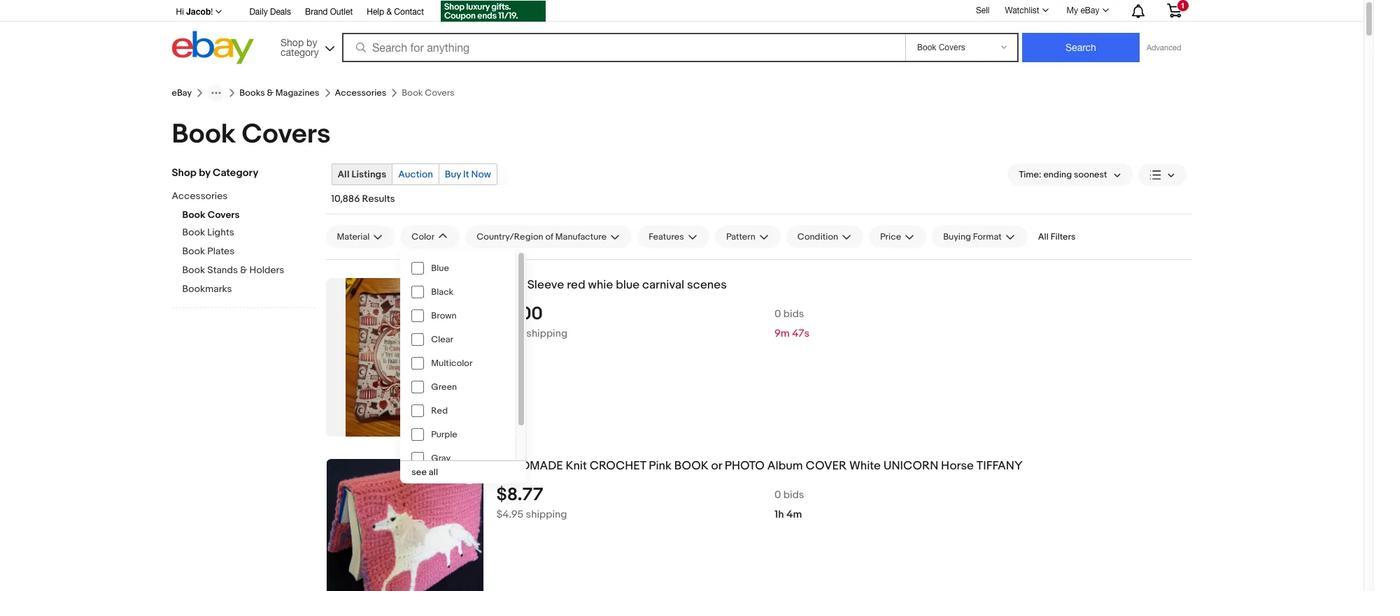 Task type: describe. For each thing, give the bounding box(es) containing it.
tap to watch item - handmade knit crochet pink book or photo album cover white unicorn horse tiffany image
[[459, 465, 479, 485]]

& for magazines
[[267, 87, 274, 99]]

see all button
[[400, 462, 526, 484]]

4m
[[786, 508, 802, 522]]

auction link
[[393, 164, 439, 185]]

& inside accessories book covers book lights book plates book stands & holders bookmarks
[[240, 264, 247, 276]]

bids for 0 bids $6.00 shipping
[[783, 308, 804, 321]]

purple
[[431, 430, 457, 441]]

get the coupon image
[[441, 1, 546, 22]]

book left lights
[[182, 227, 205, 239]]

knit
[[566, 460, 587, 474]]

crochet
[[590, 460, 646, 474]]

9m
[[775, 327, 790, 341]]

it
[[463, 169, 469, 181]]

all listings link
[[332, 164, 392, 185]]

brown link
[[400, 304, 516, 328]]

whie
[[588, 278, 613, 292]]

$4.95
[[496, 508, 524, 522]]

my ebay link
[[1059, 2, 1115, 19]]

book down shop
[[182, 209, 205, 221]]

accessories for accessories
[[335, 87, 386, 99]]

color button
[[400, 226, 460, 248]]

category
[[213, 167, 258, 180]]

blue
[[616, 278, 640, 292]]

0 bids $4.95 shipping
[[496, 489, 804, 522]]

magazines
[[276, 87, 319, 99]]

horse
[[941, 460, 974, 474]]

auction
[[398, 169, 433, 181]]

contact
[[394, 7, 424, 17]]

47s
[[792, 327, 810, 341]]

holders
[[249, 264, 284, 276]]

handmade knit crochet pink book or photo album cover white unicorn horse tiffany image
[[327, 460, 484, 592]]

0 for 0 bids $6.00 shipping
[[775, 308, 781, 321]]

covers inside accessories book covers book lights book plates book stands & holders bookmarks
[[208, 209, 240, 221]]

handmade
[[496, 460, 563, 474]]

brand outlet
[[305, 7, 353, 17]]

advanced link
[[1140, 34, 1188, 62]]

color
[[412, 232, 435, 243]]

all
[[429, 467, 438, 479]]

sell
[[976, 5, 990, 15]]

book
[[674, 460, 709, 474]]

accessories for accessories book covers book lights book plates book stands & holders bookmarks
[[172, 190, 228, 202]]

sleeve
[[527, 278, 564, 292]]

photo
[[725, 460, 765, 474]]

white
[[849, 460, 881, 474]]

all filters
[[1038, 232, 1076, 243]]

shop
[[172, 167, 196, 180]]

lights
[[207, 227, 234, 239]]

help & contact link
[[367, 5, 424, 20]]

green
[[431, 382, 457, 393]]

0 horizontal spatial ebay
[[172, 87, 192, 99]]

help & contact
[[367, 7, 424, 17]]

book left plates
[[182, 246, 205, 257]]

book up $9.00
[[496, 278, 525, 292]]

listings
[[352, 169, 386, 181]]

books & magazines link
[[239, 87, 319, 99]]

shipping for $4.95
[[526, 508, 567, 522]]

advanced
[[1147, 43, 1181, 52]]

book covers
[[172, 118, 331, 151]]

books & magazines
[[239, 87, 319, 99]]

outlet
[[330, 7, 353, 17]]

red
[[567, 278, 585, 292]]

multicolor
[[431, 358, 473, 369]]

1h
[[775, 508, 784, 522]]

1h 4m
[[775, 508, 802, 522]]

unicorn
[[883, 460, 938, 474]]

banner containing sell
[[172, 0, 1192, 68]]

filters
[[1051, 232, 1076, 243]]

buy it now link
[[439, 164, 497, 185]]

$9.00
[[496, 303, 543, 325]]



Task type: vqa. For each thing, say whether or not it's contained in the screenshot.
shipping in the 0 bids $4.95 shipping
yes



Task type: locate. For each thing, give the bounding box(es) containing it.
book lights link
[[182, 227, 315, 240]]

buy
[[445, 169, 461, 181]]

account navigation
[[172, 0, 1192, 24]]

green link
[[400, 376, 516, 399]]

1 vertical spatial all
[[1038, 232, 1049, 243]]

& right books
[[267, 87, 274, 99]]

0 for 0 bids $4.95 shipping
[[775, 489, 781, 502]]

black
[[431, 287, 454, 298]]

ebay
[[1081, 6, 1099, 15], [172, 87, 192, 99]]

plates
[[207, 246, 235, 257]]

bids inside 0 bids $4.95 shipping
[[783, 489, 804, 502]]

shipping down $9.00
[[526, 327, 568, 341]]

my ebay
[[1067, 6, 1099, 15]]

1 vertical spatial ebay
[[172, 87, 192, 99]]

blue link
[[400, 257, 516, 281]]

buy it now
[[445, 169, 491, 181]]

see all
[[412, 467, 438, 479]]

0 vertical spatial shipping
[[526, 327, 568, 341]]

clear
[[431, 334, 453, 346]]

sell link
[[970, 5, 996, 15]]

watchlist
[[1005, 6, 1039, 15]]

black link
[[400, 281, 516, 304]]

shipping down "$8.77" on the bottom left
[[526, 508, 567, 522]]

1 vertical spatial covers
[[208, 209, 240, 221]]

or
[[711, 460, 722, 474]]

book up by
[[172, 118, 236, 151]]

1 horizontal spatial ebay
[[1081, 6, 1099, 15]]

accessories inside accessories book covers book lights book plates book stands & holders bookmarks
[[172, 190, 228, 202]]

pink
[[649, 460, 672, 474]]

9m 47s
[[775, 327, 810, 341]]

all for all filters
[[1038, 232, 1049, 243]]

1 horizontal spatial all
[[1038, 232, 1049, 243]]

handmade knit crochet pink book or photo album cover white unicorn horse tiffany
[[496, 460, 1023, 474]]

gray
[[431, 453, 451, 465]]

accessories book covers book lights book plates book stands & holders bookmarks
[[172, 190, 284, 295]]

clear link
[[400, 328, 516, 352]]

0 horizontal spatial &
[[240, 264, 247, 276]]

1 0 from the top
[[775, 308, 781, 321]]

2 bids from the top
[[783, 489, 804, 502]]

ebay link
[[172, 87, 192, 99]]

all left filters
[[1038, 232, 1049, 243]]

0 horizontal spatial accessories link
[[172, 190, 305, 204]]

2 vertical spatial &
[[240, 264, 247, 276]]

results
[[362, 193, 395, 205]]

tiffany
[[977, 460, 1023, 474]]

bids for 0 bids $4.95 shipping
[[783, 489, 804, 502]]

& right help
[[387, 7, 392, 17]]

1 vertical spatial &
[[267, 87, 274, 99]]

all for all listings
[[338, 169, 349, 181]]

0 vertical spatial &
[[387, 7, 392, 17]]

red
[[431, 406, 448, 417]]

purple link
[[400, 423, 516, 447]]

blue
[[431, 263, 449, 274]]

see
[[412, 467, 427, 479]]

watchlist link
[[997, 2, 1055, 19]]

0 vertical spatial ebay
[[1081, 6, 1099, 15]]

1 vertical spatial accessories
[[172, 190, 228, 202]]

covers
[[242, 118, 331, 151], [208, 209, 240, 221]]

0 horizontal spatial all
[[338, 169, 349, 181]]

now
[[471, 169, 491, 181]]

shipping inside 0 bids $6.00 shipping
[[526, 327, 568, 341]]

0 up the 1h
[[775, 489, 781, 502]]

book
[[172, 118, 236, 151], [182, 209, 205, 221], [182, 227, 205, 239], [182, 246, 205, 257], [182, 264, 205, 276], [496, 278, 525, 292]]

1 horizontal spatial accessories
[[335, 87, 386, 99]]

ebay inside account navigation
[[1081, 6, 1099, 15]]

0 vertical spatial covers
[[242, 118, 331, 151]]

& for contact
[[387, 7, 392, 17]]

by
[[199, 167, 210, 180]]

book sleeve red whie blue carnival scenes
[[496, 278, 727, 292]]

None submit
[[1022, 33, 1140, 62]]

book sleeve red whie blue carnival scenes image
[[346, 278, 465, 437]]

0 inside 0 bids $4.95 shipping
[[775, 489, 781, 502]]

0 bids $6.00 shipping
[[496, 308, 804, 341]]

carnival
[[642, 278, 684, 292]]

bids
[[783, 308, 804, 321], [783, 489, 804, 502]]

handmade knit crochet pink book or photo album cover white unicorn horse tiffany link
[[496, 460, 1192, 474]]

scenes
[[687, 278, 727, 292]]

0 vertical spatial accessories
[[335, 87, 386, 99]]

1 vertical spatial bids
[[783, 489, 804, 502]]

all filters button
[[1032, 226, 1081, 248]]

1 horizontal spatial covers
[[242, 118, 331, 151]]

accessories link right 'magazines'
[[335, 87, 386, 99]]

books
[[239, 87, 265, 99]]

accessories down by
[[172, 190, 228, 202]]

all up 10,886
[[338, 169, 349, 181]]

banner
[[172, 0, 1192, 68]]

all listings
[[338, 169, 386, 181]]

bids inside 0 bids $6.00 shipping
[[783, 308, 804, 321]]

0 horizontal spatial covers
[[208, 209, 240, 221]]

0 horizontal spatial accessories
[[172, 190, 228, 202]]

stands
[[207, 264, 238, 276]]

shipping for $6.00
[[526, 327, 568, 341]]

0 up 9m
[[775, 308, 781, 321]]

covers up lights
[[208, 209, 240, 221]]

accessories link
[[335, 87, 386, 99], [172, 190, 305, 204]]

brand
[[305, 7, 328, 17]]

2 0 from the top
[[775, 489, 781, 502]]

bookmarks link
[[182, 283, 315, 297]]

all inside button
[[1038, 232, 1049, 243]]

$6.00
[[496, 327, 524, 341]]

accessories link down category
[[172, 190, 305, 204]]

covers down "books & magazines"
[[242, 118, 331, 151]]

brand outlet link
[[305, 5, 353, 20]]

0 vertical spatial all
[[338, 169, 349, 181]]

your shopping cart contains 1 item image
[[1166, 3, 1182, 17]]

1 horizontal spatial accessories link
[[335, 87, 386, 99]]

my
[[1067, 6, 1078, 15]]

10,886
[[331, 193, 360, 205]]

0
[[775, 308, 781, 321], [775, 489, 781, 502]]

1 vertical spatial 0
[[775, 489, 781, 502]]

gray link
[[400, 447, 516, 471]]

0 vertical spatial bids
[[783, 308, 804, 321]]

daily deals
[[249, 7, 291, 17]]

shipping inside 0 bids $4.95 shipping
[[526, 508, 567, 522]]

0 inside 0 bids $6.00 shipping
[[775, 308, 781, 321]]

shop by category
[[172, 167, 258, 180]]

book up bookmarks
[[182, 264, 205, 276]]

daily deals link
[[249, 5, 291, 20]]

accessories right 'magazines'
[[335, 87, 386, 99]]

1 vertical spatial accessories link
[[172, 190, 305, 204]]

1 vertical spatial shipping
[[526, 508, 567, 522]]

& down book plates link
[[240, 264, 247, 276]]

book plates link
[[182, 246, 315, 259]]

daily
[[249, 7, 268, 17]]

cover
[[806, 460, 847, 474]]

$8.77
[[496, 485, 543, 506]]

1 bids from the top
[[783, 308, 804, 321]]

0 vertical spatial accessories link
[[335, 87, 386, 99]]

book sleeve red whie blue carnival scenes link
[[496, 278, 1192, 293]]

brown
[[431, 311, 457, 322]]

bids up 9m 47s
[[783, 308, 804, 321]]

0 vertical spatial 0
[[775, 308, 781, 321]]

red link
[[400, 399, 516, 423]]

1 horizontal spatial &
[[267, 87, 274, 99]]

2 horizontal spatial &
[[387, 7, 392, 17]]

& inside account navigation
[[387, 7, 392, 17]]

book stands & holders link
[[182, 264, 315, 278]]

help
[[367, 7, 384, 17]]

10,886 results
[[331, 193, 395, 205]]

bids up 4m
[[783, 489, 804, 502]]



